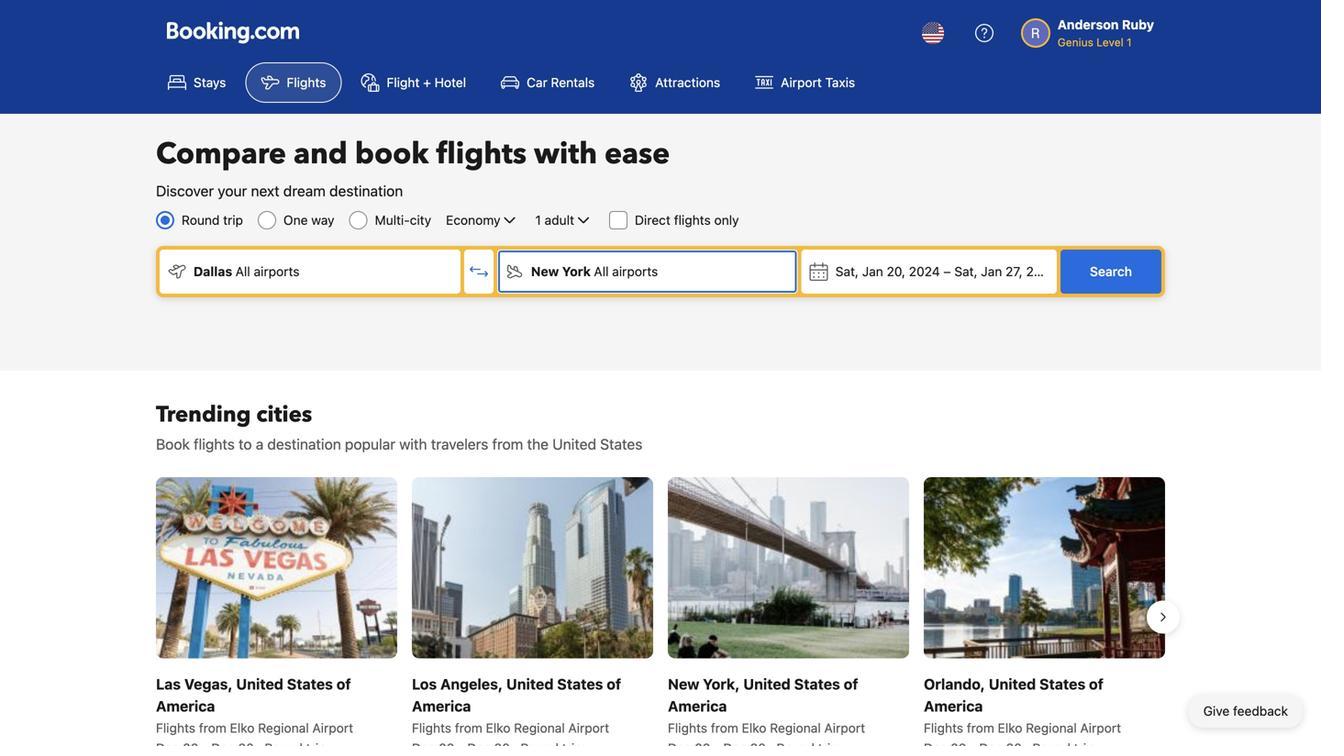 Task type: vqa. For each thing, say whether or not it's contained in the screenshot.
"America" inside Orlando, United States of America Flights from Elko Regional Airport
yes



Task type: describe. For each thing, give the bounding box(es) containing it.
search button
[[1061, 250, 1162, 294]]

with inside compare and book flights with ease discover your next dream destination
[[534, 134, 597, 174]]

level
[[1097, 36, 1124, 49]]

los angeles, united states of america flights from elko regional airport
[[412, 675, 621, 735]]

orlando,
[[924, 675, 985, 693]]

of for new york, united states of america
[[844, 675, 858, 693]]

flights for and
[[436, 134, 527, 174]]

2 all from the left
[[594, 264, 609, 279]]

airport taxis
[[781, 75, 855, 90]]

sat, jan 20, 2024 – sat, jan 27, 2024 button
[[802, 250, 1058, 294]]

trending
[[156, 400, 251, 430]]

20,
[[887, 264, 906, 279]]

economy
[[446, 212, 501, 228]]

states for new york, united states of america
[[794, 675, 840, 693]]

states inside the trending cities book flights to a destination popular with travelers from the united states
[[600, 435, 643, 453]]

new york, united states of america flights from elko regional airport
[[668, 675, 865, 735]]

flights for las vegas, united states of america
[[156, 720, 195, 735]]

direct flights only
[[635, 212, 739, 228]]

only
[[714, 212, 739, 228]]

trending cities book flights to a destination popular with travelers from the united states
[[156, 400, 643, 453]]

1 inside popup button
[[535, 212, 541, 228]]

car
[[527, 75, 548, 90]]

attractions link
[[614, 62, 736, 103]]

compare
[[156, 134, 286, 174]]

of for las vegas, united states of america
[[337, 675, 351, 693]]

car rentals link
[[486, 62, 610, 103]]

cities
[[256, 400, 312, 430]]

give feedback
[[1204, 703, 1288, 719]]

multi-city
[[375, 212, 431, 228]]

discover
[[156, 182, 214, 200]]

united inside orlando, united states of america flights from elko regional airport
[[989, 675, 1036, 693]]

airport for las vegas, united states of america
[[312, 720, 353, 735]]

ruby
[[1122, 17, 1154, 32]]

2 2024 from the left
[[1026, 264, 1058, 279]]

new for york
[[531, 264, 559, 279]]

a
[[256, 435, 264, 453]]

round trip
[[182, 212, 243, 228]]

las vegas, united states of america flights from elko regional airport
[[156, 675, 353, 735]]

los
[[412, 675, 437, 693]]

rentals
[[551, 75, 595, 90]]

1 airports from the left
[[254, 264, 300, 279]]

round
[[182, 212, 220, 228]]

give
[[1204, 703, 1230, 719]]

1 adult
[[535, 212, 574, 228]]

united for las vegas, united states of america
[[236, 675, 284, 693]]

new york all airports
[[531, 264, 658, 279]]

new york, united states of america image
[[668, 477, 909, 658]]

next
[[251, 182, 280, 200]]

1 adult button
[[534, 209, 595, 231]]

regional for vegas,
[[258, 720, 309, 735]]

compare and book flights with ease discover your next dream destination
[[156, 134, 670, 200]]

taxis
[[826, 75, 855, 90]]

airport taxis link
[[740, 62, 871, 103]]

flight + hotel link
[[345, 62, 482, 103]]

airport inside orlando, united states of america flights from elko regional airport
[[1080, 720, 1121, 735]]

1 all from the left
[[236, 264, 250, 279]]

anderson ruby genius level 1
[[1058, 17, 1154, 49]]

regional inside orlando, united states of america flights from elko regional airport
[[1026, 720, 1077, 735]]

27,
[[1006, 264, 1023, 279]]

trip
[[223, 212, 243, 228]]

destination inside compare and book flights with ease discover your next dream destination
[[329, 182, 403, 200]]

elko inside orlando, united states of america flights from elko regional airport
[[998, 720, 1023, 735]]

and
[[294, 134, 348, 174]]



Task type: locate. For each thing, give the bounding box(es) containing it.
elko for vegas,
[[230, 720, 255, 735]]

jan left 27,
[[981, 264, 1002, 279]]

united right angeles,
[[506, 675, 554, 693]]

0 vertical spatial new
[[531, 264, 559, 279]]

2024 left –
[[909, 264, 940, 279]]

angeles,
[[440, 675, 503, 693]]

flights down the los
[[412, 720, 451, 735]]

united for los angeles, united states of america
[[506, 675, 554, 693]]

regional inside las vegas, united states of america flights from elko regional airport
[[258, 720, 309, 735]]

2 sat, from the left
[[955, 264, 978, 279]]

multi-
[[375, 212, 410, 228]]

ease
[[605, 134, 670, 174]]

1 horizontal spatial sat,
[[955, 264, 978, 279]]

4 of from the left
[[1089, 675, 1104, 693]]

1 vertical spatial flights
[[674, 212, 711, 228]]

airport inside airport taxis 'link'
[[781, 75, 822, 90]]

1 horizontal spatial airports
[[612, 264, 658, 279]]

airport inside las vegas, united states of america flights from elko regional airport
[[312, 720, 353, 735]]

search
[[1090, 264, 1132, 279]]

1 horizontal spatial jan
[[981, 264, 1002, 279]]

from down vegas,
[[199, 720, 227, 735]]

1 jan from the left
[[862, 264, 883, 279]]

flights down york,
[[668, 720, 708, 735]]

america
[[156, 697, 215, 715], [412, 697, 471, 715], [668, 697, 727, 715], [924, 697, 983, 715]]

flights up economy at the left top of page
[[436, 134, 527, 174]]

all right dallas
[[236, 264, 250, 279]]

genius
[[1058, 36, 1094, 49]]

america inside orlando, united states of america flights from elko regional airport
[[924, 697, 983, 715]]

the
[[527, 435, 549, 453]]

2024
[[909, 264, 940, 279], [1026, 264, 1058, 279]]

feedback
[[1233, 703, 1288, 719]]

vegas,
[[184, 675, 233, 693]]

2 regional from the left
[[514, 720, 565, 735]]

flight
[[387, 75, 420, 90]]

destination
[[329, 182, 403, 200], [267, 435, 341, 453]]

las
[[156, 675, 181, 693]]

new inside new york, united states of america flights from elko regional airport
[[668, 675, 700, 693]]

elko for angeles,
[[486, 720, 511, 735]]

airport for los angeles, united states of america
[[568, 720, 609, 735]]

flights left only at top
[[674, 212, 711, 228]]

airports down direct
[[612, 264, 658, 279]]

new left york,
[[668, 675, 700, 693]]

america down las
[[156, 697, 215, 715]]

3 america from the left
[[668, 697, 727, 715]]

states
[[600, 435, 643, 453], [287, 675, 333, 693], [557, 675, 603, 693], [794, 675, 840, 693], [1040, 675, 1086, 693]]

dream
[[283, 182, 326, 200]]

united for new york, united states of america
[[744, 675, 791, 693]]

states inside los angeles, united states of america flights from elko regional airport
[[557, 675, 603, 693]]

of inside new york, united states of america flights from elko regional airport
[[844, 675, 858, 693]]

with
[[534, 134, 597, 174], [399, 435, 427, 453]]

0 horizontal spatial 1
[[535, 212, 541, 228]]

flights left to on the left bottom of the page
[[194, 435, 235, 453]]

regional inside new york, united states of america flights from elko regional airport
[[770, 720, 821, 735]]

+
[[423, 75, 431, 90]]

united inside the trending cities book flights to a destination popular with travelers from the united states
[[553, 435, 596, 453]]

region containing las vegas, united states of america
[[141, 470, 1180, 746]]

united right york,
[[744, 675, 791, 693]]

america inside los angeles, united states of america flights from elko regional airport
[[412, 697, 471, 715]]

1 america from the left
[[156, 697, 215, 715]]

destination down cities at the left bottom of page
[[267, 435, 341, 453]]

of
[[337, 675, 351, 693], [607, 675, 621, 693], [844, 675, 858, 693], [1089, 675, 1104, 693]]

america down the orlando,
[[924, 697, 983, 715]]

regional
[[258, 720, 309, 735], [514, 720, 565, 735], [770, 720, 821, 735], [1026, 720, 1077, 735]]

2 of from the left
[[607, 675, 621, 693]]

0 horizontal spatial new
[[531, 264, 559, 279]]

from down the orlando,
[[967, 720, 995, 735]]

regional for york,
[[770, 720, 821, 735]]

0 horizontal spatial sat,
[[836, 264, 859, 279]]

flights inside new york, united states of america flights from elko regional airport
[[668, 720, 708, 735]]

airports down one
[[254, 264, 300, 279]]

2 airports from the left
[[612, 264, 658, 279]]

1 horizontal spatial 1
[[1127, 36, 1132, 49]]

flights down las
[[156, 720, 195, 735]]

give feedback button
[[1189, 695, 1303, 728]]

flights inside orlando, united states of america flights from elko regional airport
[[924, 720, 964, 735]]

from for new york, united states of america
[[711, 720, 739, 735]]

sat,
[[836, 264, 859, 279], [955, 264, 978, 279]]

hotel
[[435, 75, 466, 90]]

america inside new york, united states of america flights from elko regional airport
[[668, 697, 727, 715]]

orlando, united states of america image
[[924, 477, 1165, 658]]

orlando, united states of america flights from elko regional airport
[[924, 675, 1121, 735]]

regional inside los angeles, united states of america flights from elko regional airport
[[514, 720, 565, 735]]

united inside los angeles, united states of america flights from elko regional airport
[[506, 675, 554, 693]]

elko
[[230, 720, 255, 735], [486, 720, 511, 735], [742, 720, 767, 735], [998, 720, 1023, 735]]

of inside orlando, united states of america flights from elko regional airport
[[1089, 675, 1104, 693]]

airports
[[254, 264, 300, 279], [612, 264, 658, 279]]

4 america from the left
[[924, 697, 983, 715]]

2 vertical spatial flights
[[194, 435, 235, 453]]

2 jan from the left
[[981, 264, 1002, 279]]

america for vegas,
[[156, 697, 215, 715]]

1 horizontal spatial flights
[[436, 134, 527, 174]]

dallas all airports
[[194, 264, 300, 279]]

0 horizontal spatial 2024
[[909, 264, 940, 279]]

united
[[553, 435, 596, 453], [236, 675, 284, 693], [506, 675, 554, 693], [744, 675, 791, 693], [989, 675, 1036, 693]]

stays
[[194, 75, 226, 90]]

flights up the 'and'
[[287, 75, 326, 90]]

1 left adult
[[535, 212, 541, 228]]

flights for los angeles, united states of america
[[412, 720, 451, 735]]

states inside new york, united states of america flights from elko regional airport
[[794, 675, 840, 693]]

from
[[492, 435, 523, 453], [199, 720, 227, 735], [455, 720, 483, 735], [711, 720, 739, 735], [967, 720, 995, 735]]

with right popular
[[399, 435, 427, 453]]

of inside los angeles, united states of america flights from elko regional airport
[[607, 675, 621, 693]]

united right the orlando,
[[989, 675, 1036, 693]]

elko inside los angeles, united states of america flights from elko regional airport
[[486, 720, 511, 735]]

airport
[[781, 75, 822, 90], [312, 720, 353, 735], [568, 720, 609, 735], [824, 720, 865, 735], [1080, 720, 1121, 735]]

4 regional from the left
[[1026, 720, 1077, 735]]

one way
[[284, 212, 335, 228]]

flights for new york, united states of america
[[668, 720, 708, 735]]

united right the
[[553, 435, 596, 453]]

america for york,
[[668, 697, 727, 715]]

direct
[[635, 212, 671, 228]]

car rentals
[[527, 75, 595, 90]]

1 elko from the left
[[230, 720, 255, 735]]

states inside las vegas, united states of america flights from elko regional airport
[[287, 675, 333, 693]]

all right york
[[594, 264, 609, 279]]

1 horizontal spatial 2024
[[1026, 264, 1058, 279]]

from inside orlando, united states of america flights from elko regional airport
[[967, 720, 995, 735]]

elko for york,
[[742, 720, 767, 735]]

city
[[410, 212, 431, 228]]

america inside las vegas, united states of america flights from elko regional airport
[[156, 697, 215, 715]]

jan
[[862, 264, 883, 279], [981, 264, 1002, 279]]

to
[[239, 435, 252, 453]]

popular
[[345, 435, 396, 453]]

flights inside the trending cities book flights to a destination popular with travelers from the united states
[[194, 435, 235, 453]]

york
[[562, 264, 591, 279]]

1 2024 from the left
[[909, 264, 940, 279]]

1 vertical spatial 1
[[535, 212, 541, 228]]

4 elko from the left
[[998, 720, 1023, 735]]

1 horizontal spatial new
[[668, 675, 700, 693]]

new left york
[[531, 264, 559, 279]]

las vegas, united states of america image
[[156, 477, 397, 658]]

your
[[218, 182, 247, 200]]

0 horizontal spatial jan
[[862, 264, 883, 279]]

from down york,
[[711, 720, 739, 735]]

elko inside las vegas, united states of america flights from elko regional airport
[[230, 720, 255, 735]]

1 of from the left
[[337, 675, 351, 693]]

with up 1 adult popup button
[[534, 134, 597, 174]]

flight + hotel
[[387, 75, 466, 90]]

attractions
[[655, 75, 720, 90]]

united right vegas,
[[236, 675, 284, 693]]

0 horizontal spatial flights
[[194, 435, 235, 453]]

of for los angeles, united states of america
[[607, 675, 621, 693]]

1 vertical spatial with
[[399, 435, 427, 453]]

elko inside new york, united states of america flights from elko regional airport
[[742, 720, 767, 735]]

dallas
[[194, 264, 232, 279]]

0 vertical spatial with
[[534, 134, 597, 174]]

airport inside new york, united states of america flights from elko regional airport
[[824, 720, 865, 735]]

from down angeles,
[[455, 720, 483, 735]]

1 regional from the left
[[258, 720, 309, 735]]

0 vertical spatial 1
[[1127, 36, 1132, 49]]

america down york,
[[668, 697, 727, 715]]

flights
[[436, 134, 527, 174], [674, 212, 711, 228], [194, 435, 235, 453]]

airport for new york, united states of america
[[824, 720, 865, 735]]

from left the
[[492, 435, 523, 453]]

0 horizontal spatial all
[[236, 264, 250, 279]]

flights inside los angeles, united states of america flights from elko regional airport
[[412, 720, 451, 735]]

from inside new york, united states of america flights from elko regional airport
[[711, 720, 739, 735]]

anderson
[[1058, 17, 1119, 32]]

0 horizontal spatial airports
[[254, 264, 300, 279]]

states for las vegas, united states of america
[[287, 675, 333, 693]]

los angeles, united states of america image
[[412, 477, 653, 658]]

–
[[944, 264, 951, 279]]

america down the los
[[412, 697, 471, 715]]

flights for cities
[[194, 435, 235, 453]]

destination inside the trending cities book flights to a destination popular with travelers from the united states
[[267, 435, 341, 453]]

of inside las vegas, united states of america flights from elko regional airport
[[337, 675, 351, 693]]

way
[[311, 212, 335, 228]]

2 horizontal spatial flights
[[674, 212, 711, 228]]

1 vertical spatial new
[[668, 675, 700, 693]]

states for los angeles, united states of america
[[557, 675, 603, 693]]

1 sat, from the left
[[836, 264, 859, 279]]

0 vertical spatial flights
[[436, 134, 527, 174]]

new for york,
[[668, 675, 700, 693]]

adult
[[545, 212, 574, 228]]

flights inside compare and book flights with ease discover your next dream destination
[[436, 134, 527, 174]]

from for los angeles, united states of america
[[455, 720, 483, 735]]

1 horizontal spatial with
[[534, 134, 597, 174]]

flights down the orlando,
[[924, 720, 964, 735]]

3 regional from the left
[[770, 720, 821, 735]]

with inside the trending cities book flights to a destination popular with travelers from the united states
[[399, 435, 427, 453]]

2 elko from the left
[[486, 720, 511, 735]]

1 horizontal spatial all
[[594, 264, 609, 279]]

york,
[[703, 675, 740, 693]]

booking.com logo image
[[167, 22, 299, 44], [167, 22, 299, 44]]

airport inside los angeles, united states of america flights from elko regional airport
[[568, 720, 609, 735]]

sat, right –
[[955, 264, 978, 279]]

1
[[1127, 36, 1132, 49], [535, 212, 541, 228]]

stays link
[[152, 62, 242, 103]]

sat, jan 20, 2024 – sat, jan 27, 2024
[[836, 264, 1058, 279]]

1 vertical spatial destination
[[267, 435, 341, 453]]

from for las vegas, united states of america
[[199, 720, 227, 735]]

flights
[[287, 75, 326, 90], [156, 720, 195, 735], [412, 720, 451, 735], [668, 720, 708, 735], [924, 720, 964, 735]]

travelers
[[431, 435, 489, 453]]

from inside los angeles, united states of america flights from elko regional airport
[[455, 720, 483, 735]]

0 vertical spatial destination
[[329, 182, 403, 200]]

book
[[355, 134, 429, 174]]

new
[[531, 264, 559, 279], [668, 675, 700, 693]]

3 elko from the left
[[742, 720, 767, 735]]

states inside orlando, united states of america flights from elko regional airport
[[1040, 675, 1086, 693]]

destination up multi-
[[329, 182, 403, 200]]

america for angeles,
[[412, 697, 471, 715]]

1 inside anderson ruby genius level 1
[[1127, 36, 1132, 49]]

region
[[141, 470, 1180, 746]]

regional for angeles,
[[514, 720, 565, 735]]

united inside new york, united states of america flights from elko regional airport
[[744, 675, 791, 693]]

2024 right 27,
[[1026, 264, 1058, 279]]

jan left 20,
[[862, 264, 883, 279]]

one
[[284, 212, 308, 228]]

3 of from the left
[[844, 675, 858, 693]]

all
[[236, 264, 250, 279], [594, 264, 609, 279]]

sat, left 20,
[[836, 264, 859, 279]]

united inside las vegas, united states of america flights from elko regional airport
[[236, 675, 284, 693]]

flights inside las vegas, united states of america flights from elko regional airport
[[156, 720, 195, 735]]

1 right level
[[1127, 36, 1132, 49]]

2 america from the left
[[412, 697, 471, 715]]

from inside the trending cities book flights to a destination popular with travelers from the united states
[[492, 435, 523, 453]]

from inside las vegas, united states of america flights from elko regional airport
[[199, 720, 227, 735]]

flights link
[[245, 62, 342, 103]]

0 horizontal spatial with
[[399, 435, 427, 453]]

book
[[156, 435, 190, 453]]



